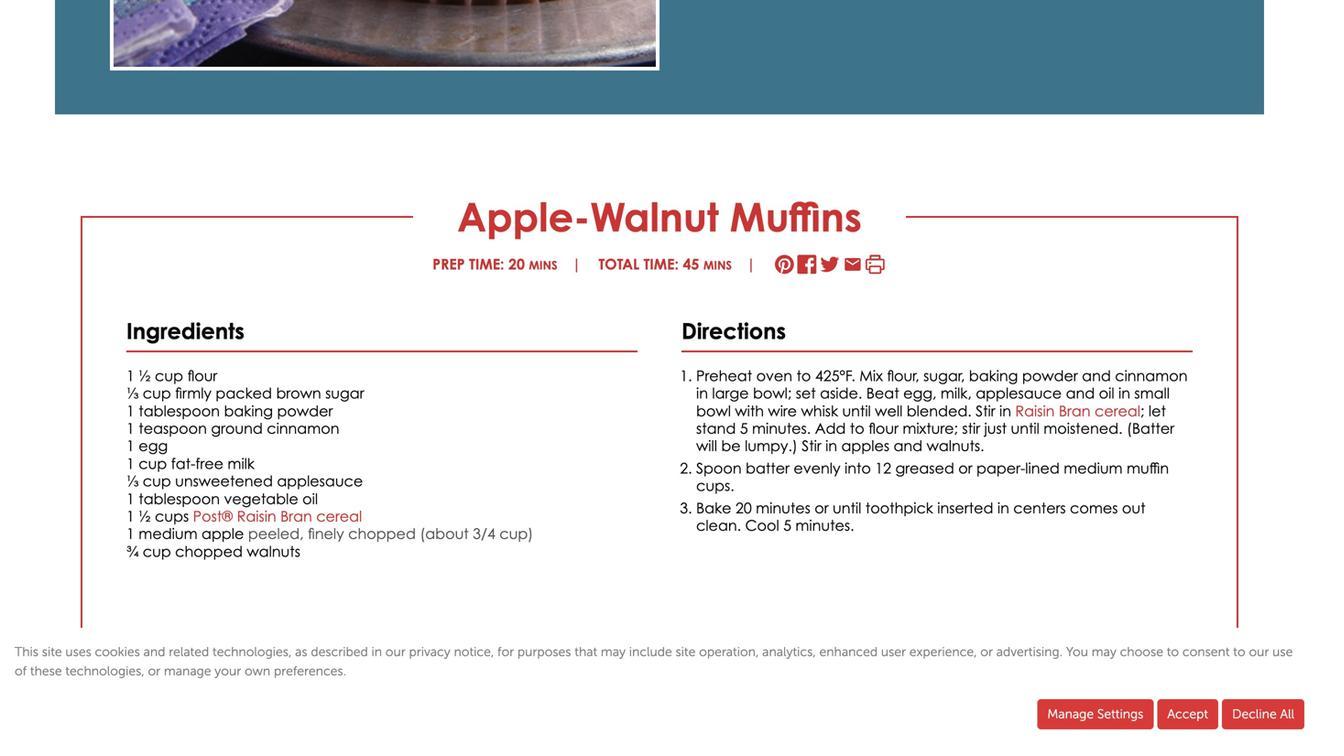 Task type: describe. For each thing, give the bounding box(es) containing it.
minutes. inside ; let stand 5 minutes. add to flour mixture; stir just until moistened. (batter will be lumpy.) stir in apples and walnuts.
[[752, 420, 811, 437]]

manage settings
[[1047, 707, 1144, 722]]

analytics,
[[762, 645, 816, 660]]

will
[[696, 438, 717, 455]]

bowl;
[[753, 385, 792, 402]]

until inside 'spoon batter evenly into 12 greased or paper-lined medium muffin cups. bake 20 minutes or until toothpick inserted in centers comes out clean. cool 5 minutes.'
[[833, 499, 861, 517]]

apples
[[841, 438, 889, 455]]

to inside ; let stand 5 minutes. add to flour mixture; stir just until moistened. (batter will be lumpy.) stir in apples and walnuts.
[[850, 420, 864, 437]]

sugar
[[325, 385, 364, 402]]

¾
[[126, 543, 139, 560]]

paper-
[[976, 460, 1025, 477]]

aside.
[[820, 385, 862, 402]]

fat-
[[171, 455, 195, 473]]

accept button
[[1157, 700, 1218, 730]]

egg,
[[903, 385, 937, 402]]

flour,
[[887, 367, 919, 385]]

applesauce inside preheat oven to 425°f. mix flour, sugar, baking powder and cinnamon in large bowl; set aside. beat egg, milk, applesauce and oil in small bowl with wire whisk until well blended. stir in
[[976, 385, 1062, 402]]

cookies
[[95, 645, 140, 660]]

oil inside preheat oven to 425°f. mix flour, sugar, baking powder and cinnamon in large bowl; set aside. beat egg, milk, applesauce and oil in small bowl with wire whisk until well blended. stir in
[[1099, 385, 1114, 402]]

apple-walnut muffins
[[457, 193, 862, 241]]

stand
[[696, 420, 736, 437]]

user
[[881, 645, 906, 660]]

add
[[815, 420, 846, 437]]

with
[[735, 402, 764, 420]]

minutes. inside 'spoon batter evenly into 12 greased or paper-lined medium muffin cups. bake 20 minutes or until toothpick inserted in centers comes out clean. cool 5 minutes.'
[[795, 517, 854, 534]]

12
[[875, 460, 891, 477]]

large
[[712, 385, 749, 402]]

peeled,
[[248, 525, 304, 543]]

mixture;
[[903, 420, 958, 437]]

bran inside 1 ½ cup flour ⅓ cup firmly packed brown sugar 1 tablespoon baking powder 1 teaspoon ground cinnamon 1 egg 1 cup fat-free milk ⅓ cup unsweetened applesauce 1 tablespoon vegetable oil 1 ½ cups post® raisin bran cereal 1 medium apple peeled, finely chopped (about 3/4 cup) ¾ cup chopped walnuts
[[280, 508, 312, 525]]

evenly
[[794, 460, 840, 477]]

, for purposes that may include site operation, analytics, enhanced user experience, or advertising. you may choose to consent to our use of these technologies, or manage your own preferences.
[[15, 645, 1293, 679]]

accept
[[1167, 707, 1208, 722]]

you
[[1066, 645, 1088, 660]]

ingredients
[[126, 318, 251, 344]]

8 1 from the top
[[126, 525, 135, 543]]

2 may from the left
[[1092, 645, 1116, 660]]

total time: 45 mins
[[599, 255, 732, 273]]

blended.
[[907, 402, 972, 420]]

2 1 from the top
[[126, 402, 135, 420]]

;
[[1140, 402, 1144, 420]]

choose
[[1120, 645, 1163, 660]]

purposes
[[517, 645, 571, 660]]

lumpy.)
[[745, 438, 798, 455]]

batter
[[746, 460, 790, 477]]

baking inside 1 ½ cup flour ⅓ cup firmly packed brown sugar 1 tablespoon baking powder 1 teaspoon ground cinnamon 1 egg 1 cup fat-free milk ⅓ cup unsweetened applesauce 1 tablespoon vegetable oil 1 ½ cups post® raisin bran cereal 1 medium apple peeled, finely chopped (about 3/4 cup) ¾ cup chopped walnuts
[[224, 402, 273, 420]]

6 1 from the top
[[126, 490, 135, 508]]

raisin inside 1 ½ cup flour ⅓ cup firmly packed brown sugar 1 tablespoon baking powder 1 teaspoon ground cinnamon 1 egg 1 cup fat-free milk ⅓ cup unsweetened applesauce 1 tablespoon vegetable oil 1 ½ cups post® raisin bran cereal 1 medium apple peeled, finely chopped (about 3/4 cup) ¾ cup chopped walnuts
[[237, 508, 276, 525]]

free
[[195, 455, 224, 473]]

cups.
[[696, 477, 734, 495]]

7 1 from the top
[[126, 508, 135, 525]]

inserted
[[937, 499, 993, 517]]

wire
[[768, 402, 797, 420]]

egg
[[139, 438, 168, 455]]

finely
[[308, 525, 344, 543]]

just
[[984, 420, 1007, 437]]

powder inside preheat oven to 425°f. mix flour, sugar, baking powder and cinnamon in large bowl; set aside. beat egg, milk, applesauce and oil in small bowl with wire whisk until well blended. stir in
[[1022, 367, 1078, 385]]

brown
[[276, 385, 321, 402]]

0 vertical spatial technologies,
[[213, 645, 292, 660]]

be
[[721, 438, 741, 455]]

mix
[[859, 367, 883, 385]]

clean.
[[696, 517, 741, 534]]

decline
[[1232, 707, 1277, 722]]

whisk
[[801, 402, 838, 420]]

apple-
[[457, 193, 590, 241]]

2 ½ from the top
[[139, 508, 151, 525]]

in up just
[[999, 402, 1011, 420]]

1 tablespoon from the top
[[139, 402, 220, 420]]

time: for prep
[[469, 255, 504, 273]]

to left 'our'
[[1233, 645, 1245, 660]]

experience,
[[909, 645, 977, 660]]

muffins
[[730, 193, 862, 241]]

prep time: 20 mins
[[432, 255, 558, 273]]

time: for total
[[644, 255, 679, 273]]

centers
[[1013, 499, 1066, 517]]

5 inside 'spoon batter evenly into 12 greased or paper-lined medium muffin cups. bake 20 minutes or until toothpick inserted in centers comes out clean. cool 5 minutes.'
[[783, 517, 791, 534]]

425°f.
[[815, 367, 855, 385]]

for
[[497, 645, 514, 660]]

stir inside preheat oven to 425°f. mix flour, sugar, baking powder and cinnamon in large bowl; set aside. beat egg, milk, applesauce and oil in small bowl with wire whisk until well blended. stir in
[[976, 402, 995, 420]]

in left small
[[1118, 385, 1130, 402]]

lined
[[1025, 460, 1060, 477]]

2 tablespoon from the top
[[139, 490, 220, 508]]

in inside ; let stand 5 minutes. add to flour mixture; stir just until moistened. (batter will be lumpy.) stir in apples and walnuts.
[[825, 438, 837, 455]]

or left advertising.
[[980, 645, 993, 660]]

1 site from the left
[[42, 645, 62, 660]]

these
[[30, 664, 62, 679]]

or down walnuts.
[[958, 460, 972, 477]]

45
[[683, 255, 699, 273]]

packed
[[216, 385, 272, 402]]

1 may from the left
[[601, 645, 626, 660]]

cups
[[155, 508, 189, 525]]

teaspoon
[[139, 420, 207, 437]]

1 ⅓ from the top
[[126, 385, 139, 402]]

manage
[[164, 664, 211, 679]]

manage
[[1047, 707, 1094, 722]]

bake
[[696, 499, 731, 517]]

minutes
[[756, 499, 811, 517]]

applesauce inside 1 ½ cup flour ⅓ cup firmly packed brown sugar 1 tablespoon baking powder 1 teaspoon ground cinnamon 1 egg 1 cup fat-free milk ⅓ cup unsweetened applesauce 1 tablespoon vegetable oil 1 ½ cups post® raisin bran cereal 1 medium apple peeled, finely chopped (about 3/4 cup) ¾ cup chopped walnuts
[[277, 473, 363, 490]]

small
[[1134, 385, 1170, 402]]

cinnamon inside preheat oven to 425°f. mix flour, sugar, baking powder and cinnamon in large bowl; set aside. beat egg, milk, applesauce and oil in small bowl with wire whisk until well blended. stir in
[[1115, 367, 1188, 385]]

privacy notice
[[409, 645, 491, 660]]

to right choose
[[1167, 645, 1179, 660]]

beat
[[866, 385, 899, 402]]



Task type: locate. For each thing, give the bounding box(es) containing it.
cinnamon
[[1115, 367, 1188, 385], [267, 420, 339, 437]]

0 vertical spatial 20
[[508, 255, 525, 273]]

0 horizontal spatial technologies,
[[65, 664, 144, 679]]

mins inside total time: 45 mins
[[703, 258, 732, 273]]

tablespoon up cups
[[139, 490, 220, 508]]

flour inside 1 ½ cup flour ⅓ cup firmly packed brown sugar 1 tablespoon baking powder 1 teaspoon ground cinnamon 1 egg 1 cup fat-free milk ⅓ cup unsweetened applesauce 1 tablespoon vegetable oil 1 ½ cups post® raisin bran cereal 1 medium apple peeled, finely chopped (about 3/4 cup) ¾ cup chopped walnuts
[[187, 367, 217, 385]]

1 vertical spatial cinnamon
[[267, 420, 339, 437]]

technologies, inside , for purposes that may include site operation, analytics, enhanced user experience, or advertising. you may choose to consent to our use of these technologies, or manage your own preferences.
[[65, 664, 144, 679]]

until down into
[[833, 499, 861, 517]]

cinnamon down brown
[[267, 420, 339, 437]]

cinnamon inside 1 ½ cup flour ⅓ cup firmly packed brown sugar 1 tablespoon baking powder 1 teaspoon ground cinnamon 1 egg 1 cup fat-free milk ⅓ cup unsweetened applesauce 1 tablespoon vegetable oil 1 ½ cups post® raisin bran cereal 1 medium apple peeled, finely chopped (about 3/4 cup) ¾ cup chopped walnuts
[[267, 420, 339, 437]]

5 inside ; let stand 5 minutes. add to flour mixture; stir just until moistened. (batter will be lumpy.) stir in apples and walnuts.
[[740, 420, 748, 437]]

chopped down apple
[[175, 543, 243, 560]]

in inside 'spoon batter evenly into 12 greased or paper-lined medium muffin cups. bake 20 minutes or until toothpick inserted in centers comes out clean. cool 5 minutes.'
[[997, 499, 1009, 517]]

baking up milk,
[[969, 367, 1018, 385]]

raisin
[[1015, 402, 1055, 420], [237, 508, 276, 525]]

0 vertical spatial flour
[[187, 367, 217, 385]]

stir up evenly
[[802, 438, 821, 455]]

mins right 45
[[703, 258, 732, 273]]

1 horizontal spatial chopped
[[348, 525, 416, 543]]

chopped right finely on the left bottom of the page
[[348, 525, 416, 543]]

preheat
[[696, 367, 752, 385]]

in our
[[371, 645, 406, 660]]

bowl
[[696, 402, 731, 420]]

0 horizontal spatial cereal
[[316, 508, 362, 525]]

cup)
[[499, 525, 533, 543]]

to up set
[[796, 367, 811, 385]]

unsweetened
[[175, 473, 273, 490]]

this
[[15, 645, 38, 660]]

time:
[[469, 255, 504, 273], [644, 255, 679, 273]]

1 vertical spatial bran
[[280, 508, 312, 525]]

milk,
[[941, 385, 972, 402]]

medium inside 'spoon batter evenly into 12 greased or paper-lined medium muffin cups. bake 20 minutes or until toothpick inserted in centers comes out clean. cool 5 minutes.'
[[1064, 460, 1123, 477]]

0 horizontal spatial chopped
[[175, 543, 243, 560]]

may right you
[[1092, 645, 1116, 660]]

cinnamon up small
[[1115, 367, 1188, 385]]

1 horizontal spatial baking
[[969, 367, 1018, 385]]

1 vertical spatial 5
[[783, 517, 791, 534]]

1 horizontal spatial stir
[[976, 402, 995, 420]]

advertising.
[[996, 645, 1063, 660]]

decline all button
[[1222, 700, 1304, 730]]

your
[[215, 664, 241, 679]]

settings
[[1097, 707, 1144, 722]]

1 horizontal spatial site
[[676, 645, 696, 660]]

0 horizontal spatial cinnamon
[[267, 420, 339, 437]]

½ up teaspoon
[[139, 367, 151, 385]]

0 vertical spatial cinnamon
[[1115, 367, 1188, 385]]

powder down brown
[[277, 402, 333, 420]]

applesauce up just
[[976, 385, 1062, 402]]

consent
[[1182, 645, 1230, 660]]

baking down packed at the left of page
[[224, 402, 273, 420]]

mins for 20
[[529, 258, 558, 273]]

uses
[[65, 645, 91, 660]]

toothpick
[[865, 499, 933, 517]]

1 vertical spatial minutes.
[[795, 517, 854, 534]]

1 vertical spatial medium
[[139, 525, 197, 543]]

may
[[601, 645, 626, 660], [1092, 645, 1116, 660]]

or right minutes
[[815, 499, 829, 517]]

0 horizontal spatial flour
[[187, 367, 217, 385]]

1 ½ from the top
[[139, 367, 151, 385]]

cool
[[745, 517, 779, 534]]

1 vertical spatial oil
[[302, 490, 318, 508]]

1 horizontal spatial 20
[[736, 499, 752, 517]]

post®
[[193, 508, 233, 525]]

bran
[[1059, 402, 1091, 420], [280, 508, 312, 525]]

decline all
[[1232, 707, 1294, 722]]

use
[[1272, 645, 1293, 660]]

1 vertical spatial ½
[[139, 508, 151, 525]]

mins for 45
[[703, 258, 732, 273]]

1 horizontal spatial medium
[[1064, 460, 1123, 477]]

⅓ up ¾
[[126, 473, 139, 490]]

stir
[[962, 420, 980, 437]]

comes
[[1070, 499, 1118, 517]]

5 1 from the top
[[126, 455, 135, 473]]

1 vertical spatial applesauce
[[277, 473, 363, 490]]

raisin bran cereal link
[[1015, 402, 1140, 420]]

own
[[245, 664, 270, 679]]

apple walnut raisin bran muffins recipe image
[[110, 0, 660, 71]]

1 mins from the left
[[529, 258, 558, 273]]

1 horizontal spatial raisin
[[1015, 402, 1055, 420]]

20 down apple-
[[508, 255, 525, 273]]

preferences.
[[274, 664, 346, 679]]

1 vertical spatial ⅓
[[126, 473, 139, 490]]

mins inside 'prep time: 20 mins'
[[529, 258, 558, 273]]

raisin bran cereal
[[1015, 402, 1140, 420]]

0 vertical spatial bran
[[1059, 402, 1091, 420]]

well
[[875, 402, 903, 420]]

0 vertical spatial oil
[[1099, 385, 1114, 402]]

1 horizontal spatial oil
[[1099, 385, 1114, 402]]

firmly
[[175, 385, 212, 402]]

5 down with
[[740, 420, 748, 437]]

1 vertical spatial baking
[[224, 402, 273, 420]]

20 up cool
[[736, 499, 752, 517]]

1 1 from the top
[[126, 367, 135, 385]]

to up the apples
[[850, 420, 864, 437]]

medium inside 1 ½ cup flour ⅓ cup firmly packed brown sugar 1 tablespoon baking powder 1 teaspoon ground cinnamon 1 egg 1 cup fat-free milk ⅓ cup unsweetened applesauce 1 tablespoon vegetable oil 1 ½ cups post® raisin bran cereal 1 medium apple peeled, finely chopped (about 3/4 cup) ¾ cup chopped walnuts
[[139, 525, 197, 543]]

1 horizontal spatial bran
[[1059, 402, 1091, 420]]

0 horizontal spatial medium
[[139, 525, 197, 543]]

0 vertical spatial ⅓
[[126, 385, 139, 402]]

spoon batter evenly into 12 greased or paper-lined medium muffin cups. bake 20 minutes or until toothpick inserted in centers comes out clean. cool 5 minutes.
[[696, 460, 1169, 534]]

2 site from the left
[[676, 645, 696, 660]]

1 horizontal spatial 5
[[783, 517, 791, 534]]

technologies, up own
[[213, 645, 292, 660]]

all
[[1280, 707, 1294, 722]]

1 horizontal spatial time:
[[644, 255, 679, 273]]

manage settings button
[[1037, 700, 1154, 730]]

directions
[[681, 318, 786, 344]]

0 horizontal spatial raisin
[[237, 508, 276, 525]]

until right just
[[1011, 420, 1039, 437]]

in down add
[[825, 438, 837, 455]]

bran up peeled,
[[280, 508, 312, 525]]

1 horizontal spatial flour
[[868, 420, 899, 437]]

2 ⅓ from the top
[[126, 473, 139, 490]]

raisin down the vegetable
[[237, 508, 276, 525]]

until
[[842, 402, 871, 420], [1011, 420, 1039, 437], [833, 499, 861, 517]]

2 mins from the left
[[703, 258, 732, 273]]

baking inside preheat oven to 425°f. mix flour, sugar, baking powder and cinnamon in large bowl; set aside. beat egg, milk, applesauce and oil in small bowl with wire whisk until well blended. stir in
[[969, 367, 1018, 385]]

and inside ; let stand 5 minutes. add to flour mixture; stir just until moistened. (batter will be lumpy.) stir in apples and walnuts.
[[894, 438, 923, 455]]

0 horizontal spatial bran
[[280, 508, 312, 525]]

related
[[169, 645, 209, 660]]

oil up raisin bran cereal
[[1099, 385, 1114, 402]]

0 horizontal spatial mins
[[529, 258, 558, 273]]

4 1 from the top
[[126, 438, 135, 455]]

vegetable
[[224, 490, 298, 508]]

1 vertical spatial powder
[[277, 402, 333, 420]]

3/4
[[473, 525, 495, 543]]

in left the 'centers'
[[997, 499, 1009, 517]]

tablespoon up teaspoon
[[139, 402, 220, 420]]

flour up firmly
[[187, 367, 217, 385]]

bran up moistened.
[[1059, 402, 1091, 420]]

0 horizontal spatial time:
[[469, 255, 504, 273]]

1 vertical spatial cereal
[[316, 508, 362, 525]]

flour inside ; let stand 5 minutes. add to flour mixture; stir just until moistened. (batter will be lumpy.) stir in apples and walnuts.
[[868, 420, 899, 437]]

1 horizontal spatial powder
[[1022, 367, 1078, 385]]

let
[[1149, 402, 1166, 420]]

mins
[[529, 258, 558, 273], [703, 258, 732, 273]]

enhanced
[[819, 645, 878, 660]]

mins down apple-
[[529, 258, 558, 273]]

oil up post® raisin bran cereal link
[[302, 490, 318, 508]]

0 vertical spatial baking
[[969, 367, 1018, 385]]

⅓
[[126, 385, 139, 402], [126, 473, 139, 490]]

3 1 from the top
[[126, 420, 135, 437]]

0 vertical spatial tablespoon
[[139, 402, 220, 420]]

1 vertical spatial tablespoon
[[139, 490, 220, 508]]

0 vertical spatial cereal
[[1095, 402, 1140, 420]]

minutes. down minutes
[[795, 517, 854, 534]]

0 horizontal spatial baking
[[224, 402, 273, 420]]

⅓ left firmly
[[126, 385, 139, 402]]

0 horizontal spatial 20
[[508, 255, 525, 273]]

cereal up finely on the left bottom of the page
[[316, 508, 362, 525]]

0 vertical spatial applesauce
[[976, 385, 1062, 402]]

oven
[[756, 367, 792, 385]]

set
[[796, 385, 816, 402]]

time: left 45
[[644, 255, 679, 273]]

described
[[311, 645, 368, 660]]

oil inside 1 ½ cup flour ⅓ cup firmly packed brown sugar 1 tablespoon baking powder 1 teaspoon ground cinnamon 1 egg 1 cup fat-free milk ⅓ cup unsweetened applesauce 1 tablespoon vegetable oil 1 ½ cups post® raisin bran cereal 1 medium apple peeled, finely chopped (about 3/4 cup) ¾ cup chopped walnuts
[[302, 490, 318, 508]]

1 horizontal spatial cereal
[[1095, 402, 1140, 420]]

walnuts
[[247, 543, 300, 560]]

until down aside.
[[842, 402, 871, 420]]

0 horizontal spatial powder
[[277, 402, 333, 420]]

1 vertical spatial 20
[[736, 499, 752, 517]]

ground
[[211, 420, 263, 437]]

0 vertical spatial medium
[[1064, 460, 1123, 477]]

½ left cups
[[139, 508, 151, 525]]

medium down cups
[[139, 525, 197, 543]]

baking
[[969, 367, 1018, 385], [224, 402, 273, 420]]

in up bowl
[[696, 385, 708, 402]]

1 vertical spatial technologies,
[[65, 664, 144, 679]]

as
[[295, 645, 307, 660]]

operation,
[[699, 645, 759, 660]]

cereal up (batter
[[1095, 402, 1140, 420]]

powder inside 1 ½ cup flour ⅓ cup firmly packed brown sugar 1 tablespoon baking powder 1 teaspoon ground cinnamon 1 egg 1 cup fat-free milk ⅓ cup unsweetened applesauce 1 tablespoon vegetable oil 1 ½ cups post® raisin bran cereal 1 medium apple peeled, finely chopped (about 3/4 cup) ¾ cup chopped walnuts
[[277, 402, 333, 420]]

0 vertical spatial stir
[[976, 402, 995, 420]]

spoon
[[696, 460, 742, 477]]

muffin
[[1127, 460, 1169, 477]]

in
[[696, 385, 708, 402], [1118, 385, 1130, 402], [999, 402, 1011, 420], [825, 438, 837, 455], [997, 499, 1009, 517]]

(batter
[[1127, 420, 1174, 437]]

1 horizontal spatial applesauce
[[976, 385, 1062, 402]]

site up these
[[42, 645, 62, 660]]

time: right prep
[[469, 255, 504, 273]]

,
[[491, 645, 494, 660]]

0 vertical spatial raisin
[[1015, 402, 1055, 420]]

this site uses cookies and related technologies, as described in our privacy notice
[[15, 645, 491, 660]]

1 horizontal spatial cinnamon
[[1115, 367, 1188, 385]]

apple
[[202, 525, 244, 543]]

0 horizontal spatial may
[[601, 645, 626, 660]]

preheat oven to 425°f. mix flour, sugar, baking powder and cinnamon in large bowl; set aside. beat egg, milk, applesauce and oil in small bowl with wire whisk until well blended. stir in
[[696, 367, 1188, 420]]

1 time: from the left
[[469, 255, 504, 273]]

applesauce
[[976, 385, 1062, 402], [277, 473, 363, 490]]

raisin bran logo image
[[991, 709, 1253, 745]]

1 vertical spatial stir
[[802, 438, 821, 455]]

cereal inside 1 ½ cup flour ⅓ cup firmly packed brown sugar 1 tablespoon baking powder 1 teaspoon ground cinnamon 1 egg 1 cup fat-free milk ⅓ cup unsweetened applesauce 1 tablespoon vegetable oil 1 ½ cups post® raisin bran cereal 1 medium apple peeled, finely chopped (about 3/4 cup) ¾ cup chopped walnuts
[[316, 508, 362, 525]]

may right that at the bottom left of page
[[601, 645, 626, 660]]

1 horizontal spatial may
[[1092, 645, 1116, 660]]

powder up raisin bran cereal
[[1022, 367, 1078, 385]]

1 vertical spatial raisin
[[237, 508, 276, 525]]

until inside ; let stand 5 minutes. add to flour mixture; stir just until moistened. (batter will be lumpy.) stir in apples and walnuts.
[[1011, 420, 1039, 437]]

0 horizontal spatial 5
[[740, 420, 748, 437]]

site right include on the bottom of the page
[[676, 645, 696, 660]]

flour down well
[[868, 420, 899, 437]]

0 horizontal spatial site
[[42, 645, 62, 660]]

site inside , for purposes that may include site operation, analytics, enhanced user experience, or advertising. you may choose to consent to our use of these technologies, or manage your own preferences.
[[676, 645, 696, 660]]

1 horizontal spatial technologies,
[[213, 645, 292, 660]]

0 vertical spatial minutes.
[[752, 420, 811, 437]]

20 inside 'spoon batter evenly into 12 greased or paper-lined medium muffin cups. bake 20 minutes or until toothpick inserted in centers comes out clean. cool 5 minutes.'
[[736, 499, 752, 517]]

stir up just
[[976, 402, 995, 420]]

1 vertical spatial flour
[[868, 420, 899, 437]]

privacy notice link
[[409, 645, 491, 660]]

0 horizontal spatial stir
[[802, 438, 821, 455]]

20
[[508, 255, 525, 273], [736, 499, 752, 517]]

stir
[[976, 402, 995, 420], [802, 438, 821, 455]]

technologies, down cookies
[[65, 664, 144, 679]]

tablespoon
[[139, 402, 220, 420], [139, 490, 220, 508]]

or left manage
[[148, 664, 160, 679]]

0 vertical spatial ½
[[139, 367, 151, 385]]

stir inside ; let stand 5 minutes. add to flour mixture; stir just until moistened. (batter will be lumpy.) stir in apples and walnuts.
[[802, 438, 821, 455]]

that
[[575, 645, 597, 660]]

0 horizontal spatial applesauce
[[277, 473, 363, 490]]

5 down minutes
[[783, 517, 791, 534]]

2 time: from the left
[[644, 255, 679, 273]]

minutes. down wire
[[752, 420, 811, 437]]

1 ½ cup flour ⅓ cup firmly packed brown sugar 1 tablespoon baking powder 1 teaspoon ground cinnamon 1 egg 1 cup fat-free milk ⅓ cup unsweetened applesauce 1 tablespoon vegetable oil 1 ½ cups post® raisin bran cereal 1 medium apple peeled, finely chopped (about 3/4 cup) ¾ cup chopped walnuts
[[126, 367, 533, 560]]

to inside preheat oven to 425°f. mix flour, sugar, baking powder and cinnamon in large bowl; set aside. beat egg, milk, applesauce and oil in small bowl with wire whisk until well blended. stir in
[[796, 367, 811, 385]]

0 vertical spatial powder
[[1022, 367, 1078, 385]]

(about
[[420, 525, 469, 543]]

post® raisin bran cereal link
[[193, 508, 362, 525]]

until inside preheat oven to 425°f. mix flour, sugar, baking powder and cinnamon in large bowl; set aside. beat egg, milk, applesauce and oil in small bowl with wire whisk until well blended. stir in
[[842, 402, 871, 420]]

0 vertical spatial 5
[[740, 420, 748, 437]]

medium up "comes"
[[1064, 460, 1123, 477]]

walnut
[[590, 193, 719, 241]]

0 horizontal spatial oil
[[302, 490, 318, 508]]

raisin up moistened.
[[1015, 402, 1055, 420]]

1 horizontal spatial mins
[[703, 258, 732, 273]]

applesauce up finely on the left bottom of the page
[[277, 473, 363, 490]]

medium
[[1064, 460, 1123, 477], [139, 525, 197, 543]]



Task type: vqa. For each thing, say whether or not it's contained in the screenshot.


